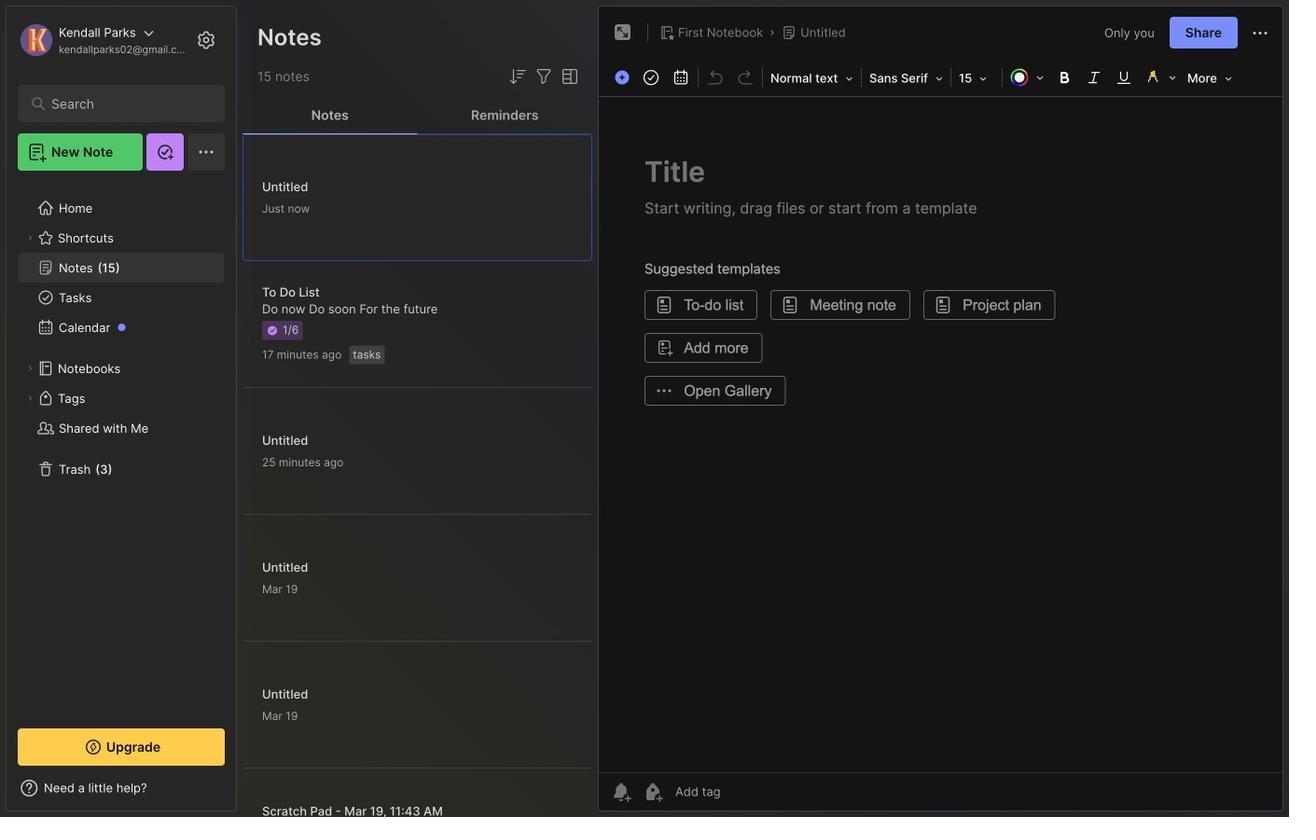 Task type: describe. For each thing, give the bounding box(es) containing it.
expand note image
[[612, 21, 635, 44]]

add a reminder image
[[610, 781, 633, 804]]

Insert field
[[610, 65, 636, 90]]

click to collapse image
[[236, 783, 250, 805]]

View options field
[[555, 65, 581, 88]]

add filters image
[[533, 65, 555, 88]]

Font family field
[[864, 65, 949, 91]]

Add tag field
[[674, 784, 814, 800]]

settings image
[[195, 29, 217, 51]]

more actions image
[[1250, 22, 1272, 44]]

task image
[[638, 64, 664, 91]]

Account field
[[18, 21, 190, 59]]

Font size field
[[954, 65, 1000, 91]]

Search text field
[[51, 95, 200, 113]]

main element
[[0, 0, 243, 817]]

Highlight field
[[1139, 64, 1182, 91]]



Task type: vqa. For each thing, say whether or not it's contained in the screenshot.
copy link
no



Task type: locate. For each thing, give the bounding box(es) containing it.
expand notebooks image
[[24, 363, 35, 374]]

Add filters field
[[533, 65, 555, 88]]

Sort options field
[[507, 65, 529, 88]]

underline image
[[1111, 64, 1138, 91]]

WHAT'S NEW field
[[7, 774, 236, 804]]

tree
[[7, 182, 236, 712]]

none search field inside main element
[[51, 92, 200, 115]]

italic image
[[1082, 64, 1108, 91]]

tab list
[[243, 97, 593, 134]]

calendar event image
[[668, 64, 694, 91]]

add tag image
[[642, 781, 664, 804]]

bold image
[[1052, 64, 1078, 91]]

Heading level field
[[765, 65, 859, 91]]

expand tags image
[[24, 393, 35, 404]]

More field
[[1182, 65, 1238, 91]]

note window element
[[598, 6, 1284, 817]]

Note Editor text field
[[599, 96, 1283, 773]]

None search field
[[51, 92, 200, 115]]

Font color field
[[1005, 64, 1050, 91]]

More actions field
[[1250, 21, 1272, 44]]

tree inside main element
[[7, 182, 236, 712]]



